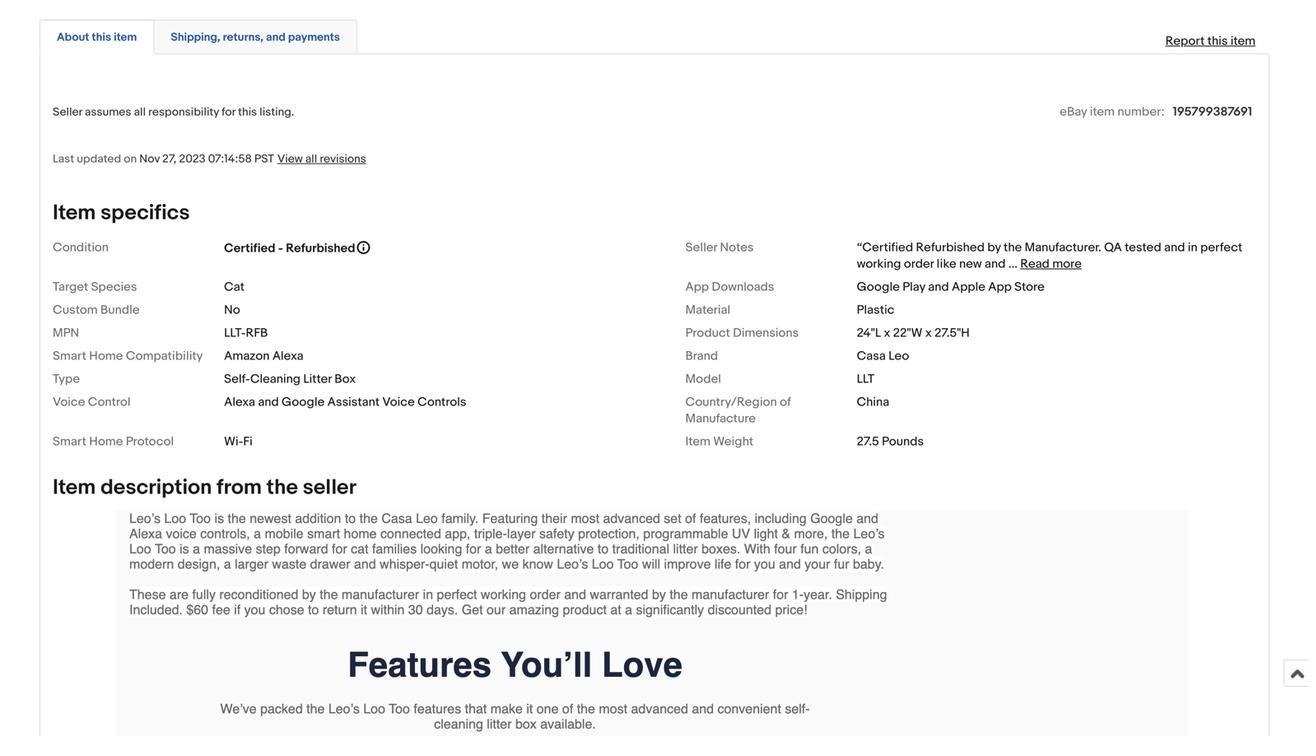Task type: vqa. For each thing, say whether or not it's contained in the screenshot.


Task type: describe. For each thing, give the bounding box(es) containing it.
ebay item number: 195799387691
[[1060, 104, 1252, 119]]

specifics
[[101, 201, 190, 226]]

protocol
[[126, 435, 174, 450]]

bundle
[[100, 303, 140, 318]]

"certified refurbished by the manufacturer.  qa tested and in perfect working order like new and ...
[[857, 240, 1242, 272]]

1 horizontal spatial alexa
[[272, 349, 304, 364]]

country/region
[[685, 395, 777, 410]]

perfect
[[1200, 240, 1242, 255]]

report this item link
[[1157, 25, 1264, 57]]

1 vertical spatial alexa
[[224, 395, 255, 410]]

more
[[1052, 257, 1082, 272]]

target species
[[53, 280, 137, 295]]

product dimensions
[[685, 326, 799, 341]]

27.5
[[857, 435, 879, 450]]

item specifics
[[53, 201, 190, 226]]

casa leo
[[857, 349, 909, 364]]

07:14:58
[[208, 152, 252, 166]]

1 horizontal spatial item
[[1090, 104, 1115, 119]]

tested
[[1125, 240, 1161, 255]]

by
[[987, 240, 1001, 255]]

seller assumes all responsibility for this listing.
[[53, 105, 294, 119]]

pst
[[254, 152, 274, 166]]

llt-
[[224, 326, 246, 341]]

revisions
[[320, 152, 366, 166]]

plastic
[[857, 303, 894, 318]]

play
[[903, 280, 925, 295]]

for
[[222, 105, 235, 119]]

working
[[857, 257, 901, 272]]

new
[[959, 257, 982, 272]]

item for item weight
[[685, 435, 711, 450]]

returns,
[[223, 30, 263, 44]]

of
[[780, 395, 791, 410]]

refurbished inside "certified refurbished by the manufacturer.  qa tested and in perfect working order like new and ...
[[916, 240, 985, 255]]

item for item specifics
[[53, 201, 96, 226]]

fi
[[243, 435, 253, 450]]

seller
[[303, 476, 356, 501]]

manufacture
[[685, 412, 756, 427]]

cat
[[224, 280, 244, 295]]

seller for seller assumes all responsibility for this listing.
[[53, 105, 82, 119]]

product
[[685, 326, 730, 341]]

item description from the seller
[[53, 476, 356, 501]]

read more
[[1020, 257, 1082, 272]]

home for compatibility
[[89, 349, 123, 364]]

the for by
[[1004, 240, 1022, 255]]

box
[[335, 372, 356, 387]]

1 x from the left
[[884, 326, 890, 341]]

store
[[1014, 280, 1045, 295]]

apple
[[952, 280, 985, 295]]

model
[[685, 372, 721, 387]]

certified
[[224, 241, 275, 256]]

0 horizontal spatial refurbished
[[286, 241, 355, 256]]

order
[[904, 257, 934, 272]]

certified - refurbished
[[224, 241, 355, 256]]

smart home protocol
[[53, 435, 174, 450]]

seller for seller notes
[[685, 240, 717, 255]]

llt
[[857, 372, 874, 387]]

dimensions
[[733, 326, 799, 341]]

responsibility
[[148, 105, 219, 119]]

shipping, returns, and payments
[[171, 30, 340, 44]]

from
[[217, 476, 262, 501]]

assumes
[[85, 105, 131, 119]]

and down the like
[[928, 280, 949, 295]]

species
[[91, 280, 137, 295]]

smart home compatibility
[[53, 349, 203, 364]]

in
[[1188, 240, 1198, 255]]

pounds
[[882, 435, 924, 450]]

27.5"h
[[935, 326, 970, 341]]

about
[[57, 30, 89, 44]]

24"l
[[857, 326, 881, 341]]

about this item
[[57, 30, 137, 44]]

"certified
[[857, 240, 913, 255]]

target
[[53, 280, 88, 295]]

item weight
[[685, 435, 753, 450]]

1 vertical spatial all
[[305, 152, 317, 166]]

smart for smart home compatibility
[[53, 349, 86, 364]]

22"w
[[893, 326, 922, 341]]

leo
[[889, 349, 909, 364]]

shipping, returns, and payments button
[[171, 30, 340, 45]]

google play and apple app store
[[857, 280, 1045, 295]]

like
[[937, 257, 956, 272]]

mpn
[[53, 326, 79, 341]]

amazon
[[224, 349, 270, 364]]

and down the by
[[985, 257, 1006, 272]]

custom
[[53, 303, 98, 318]]

view all revisions link
[[274, 151, 366, 166]]

china
[[857, 395, 889, 410]]

listing.
[[260, 105, 294, 119]]

and left in
[[1164, 240, 1185, 255]]

llt-rfb
[[224, 326, 268, 341]]



Task type: locate. For each thing, give the bounding box(es) containing it.
read
[[1020, 257, 1050, 272]]

shipping,
[[171, 30, 220, 44]]

item up condition at the top left of the page
[[53, 201, 96, 226]]

0 vertical spatial all
[[134, 105, 146, 119]]

app downloads
[[685, 280, 774, 295]]

google down working
[[857, 280, 900, 295]]

nov
[[139, 152, 160, 166]]

this right report
[[1207, 34, 1228, 48]]

1 vertical spatial item
[[685, 435, 711, 450]]

refurbished
[[916, 240, 985, 255], [286, 241, 355, 256]]

item for report this item
[[1231, 34, 1256, 48]]

report this item
[[1166, 34, 1256, 48]]

2 vertical spatial item
[[53, 476, 96, 501]]

wi-
[[224, 435, 243, 450]]

1 vertical spatial smart
[[53, 435, 86, 450]]

wi-fi
[[224, 435, 253, 450]]

last
[[53, 152, 74, 166]]

the inside "certified refurbished by the manufacturer.  qa tested and in perfect working order like new and ...
[[1004, 240, 1022, 255]]

alexa down 'self-'
[[224, 395, 255, 410]]

compatibility
[[126, 349, 203, 364]]

smart down voice control
[[53, 435, 86, 450]]

all right view
[[305, 152, 317, 166]]

tab list
[[40, 16, 1270, 54]]

1 horizontal spatial x
[[925, 326, 932, 341]]

1 horizontal spatial all
[[305, 152, 317, 166]]

0 horizontal spatial google
[[282, 395, 325, 410]]

1 horizontal spatial refurbished
[[916, 240, 985, 255]]

item inside button
[[114, 30, 137, 44]]

1 horizontal spatial voice
[[382, 395, 415, 410]]

smart up type at left bottom
[[53, 349, 86, 364]]

litter
[[303, 372, 332, 387]]

0 vertical spatial smart
[[53, 349, 86, 364]]

...
[[1008, 257, 1018, 272]]

0 vertical spatial the
[[1004, 240, 1022, 255]]

app down ... on the top right of the page
[[988, 280, 1012, 295]]

this right about
[[92, 30, 111, 44]]

0 horizontal spatial seller
[[53, 105, 82, 119]]

country/region of manufacture
[[685, 395, 791, 427]]

app up material
[[685, 280, 709, 295]]

0 vertical spatial google
[[857, 280, 900, 295]]

2 home from the top
[[89, 435, 123, 450]]

home
[[89, 349, 123, 364], [89, 435, 123, 450]]

brand
[[685, 349, 718, 364]]

0 horizontal spatial this
[[92, 30, 111, 44]]

custom bundle
[[53, 303, 140, 318]]

on
[[124, 152, 137, 166]]

google
[[857, 280, 900, 295], [282, 395, 325, 410]]

-
[[278, 241, 283, 256]]

voice left the controls
[[382, 395, 415, 410]]

item for item description from the seller
[[53, 476, 96, 501]]

0 horizontal spatial voice
[[53, 395, 85, 410]]

all right assumes
[[134, 105, 146, 119]]

app
[[685, 280, 709, 295], [988, 280, 1012, 295]]

2 x from the left
[[925, 326, 932, 341]]

payments
[[288, 30, 340, 44]]

voice down type at left bottom
[[53, 395, 85, 410]]

and inside "button"
[[266, 30, 286, 44]]

0 horizontal spatial app
[[685, 280, 709, 295]]

item right about
[[114, 30, 137, 44]]

rfb
[[246, 326, 268, 341]]

the
[[1004, 240, 1022, 255], [266, 476, 298, 501]]

last updated on nov 27, 2023 07:14:58 pst view all revisions
[[53, 152, 366, 166]]

view
[[277, 152, 303, 166]]

0 vertical spatial seller
[[53, 105, 82, 119]]

qa
[[1104, 240, 1122, 255]]

0 horizontal spatial item
[[114, 30, 137, 44]]

1 vertical spatial the
[[266, 476, 298, 501]]

1 smart from the top
[[53, 349, 86, 364]]

condition
[[53, 240, 109, 255]]

27,
[[162, 152, 176, 166]]

description
[[101, 476, 212, 501]]

refurbished right "-"
[[286, 241, 355, 256]]

0 vertical spatial alexa
[[272, 349, 304, 364]]

this for report
[[1207, 34, 1228, 48]]

195799387691
[[1173, 104, 1252, 119]]

the for from
[[266, 476, 298, 501]]

1 vertical spatial home
[[89, 435, 123, 450]]

0 horizontal spatial the
[[266, 476, 298, 501]]

x
[[884, 326, 890, 341], [925, 326, 932, 341]]

report
[[1166, 34, 1205, 48]]

tab list containing about this item
[[40, 16, 1270, 54]]

this for about
[[92, 30, 111, 44]]

casa
[[857, 349, 886, 364]]

0 horizontal spatial all
[[134, 105, 146, 119]]

this inside button
[[92, 30, 111, 44]]

seller left notes in the right of the page
[[685, 240, 717, 255]]

the right from
[[266, 476, 298, 501]]

weight
[[713, 435, 753, 450]]

controls
[[418, 395, 466, 410]]

google down the self-cleaning litter box
[[282, 395, 325, 410]]

1 vertical spatial google
[[282, 395, 325, 410]]

1 horizontal spatial this
[[238, 105, 257, 119]]

all
[[134, 105, 146, 119], [305, 152, 317, 166]]

item
[[114, 30, 137, 44], [1231, 34, 1256, 48], [1090, 104, 1115, 119]]

x right 22"w
[[925, 326, 932, 341]]

2023
[[179, 152, 205, 166]]

updated
[[77, 152, 121, 166]]

this
[[92, 30, 111, 44], [1207, 34, 1228, 48], [238, 105, 257, 119]]

type
[[53, 372, 80, 387]]

1 horizontal spatial seller
[[685, 240, 717, 255]]

refurbished up the like
[[916, 240, 985, 255]]

1 horizontal spatial app
[[988, 280, 1012, 295]]

27.5 pounds
[[857, 435, 924, 450]]

about this item button
[[57, 30, 137, 45]]

item down smart home protocol
[[53, 476, 96, 501]]

the up ... on the top right of the page
[[1004, 240, 1022, 255]]

0 vertical spatial item
[[53, 201, 96, 226]]

no
[[224, 303, 240, 318]]

1 app from the left
[[685, 280, 709, 295]]

self-cleaning litter box
[[224, 372, 356, 387]]

self-
[[224, 372, 250, 387]]

assistant
[[327, 395, 380, 410]]

voice
[[53, 395, 85, 410], [382, 395, 415, 410]]

home for protocol
[[89, 435, 123, 450]]

and down cleaning
[[258, 395, 279, 410]]

2 app from the left
[[988, 280, 1012, 295]]

item right report
[[1231, 34, 1256, 48]]

2 smart from the top
[[53, 435, 86, 450]]

amazon alexa
[[224, 349, 304, 364]]

24"l x 22"w x 27.5"h
[[857, 326, 970, 341]]

1 horizontal spatial google
[[857, 280, 900, 295]]

ebay
[[1060, 104, 1087, 119]]

0 vertical spatial home
[[89, 349, 123, 364]]

item for about this item
[[114, 30, 137, 44]]

2 voice from the left
[[382, 395, 415, 410]]

alexa up the self-cleaning litter box
[[272, 349, 304, 364]]

material
[[685, 303, 730, 318]]

item down manufacture on the bottom of page
[[685, 435, 711, 450]]

x right 24"l
[[884, 326, 890, 341]]

alexa and google assistant voice controls
[[224, 395, 466, 410]]

and right returns, on the top left of the page
[[266, 30, 286, 44]]

2 horizontal spatial item
[[1231, 34, 1256, 48]]

and
[[266, 30, 286, 44], [1164, 240, 1185, 255], [985, 257, 1006, 272], [928, 280, 949, 295], [258, 395, 279, 410]]

1 vertical spatial seller
[[685, 240, 717, 255]]

smart for smart home protocol
[[53, 435, 86, 450]]

1 horizontal spatial the
[[1004, 240, 1022, 255]]

this right for
[[238, 105, 257, 119]]

home up control
[[89, 349, 123, 364]]

manufacturer.
[[1025, 240, 1101, 255]]

1 home from the top
[[89, 349, 123, 364]]

0 horizontal spatial alexa
[[224, 395, 255, 410]]

seller left assumes
[[53, 105, 82, 119]]

cleaning
[[250, 372, 301, 387]]

1 voice from the left
[[53, 395, 85, 410]]

home down control
[[89, 435, 123, 450]]

notes
[[720, 240, 754, 255]]

0 horizontal spatial x
[[884, 326, 890, 341]]

seller notes
[[685, 240, 754, 255]]

item right "ebay"
[[1090, 104, 1115, 119]]

2 horizontal spatial this
[[1207, 34, 1228, 48]]



